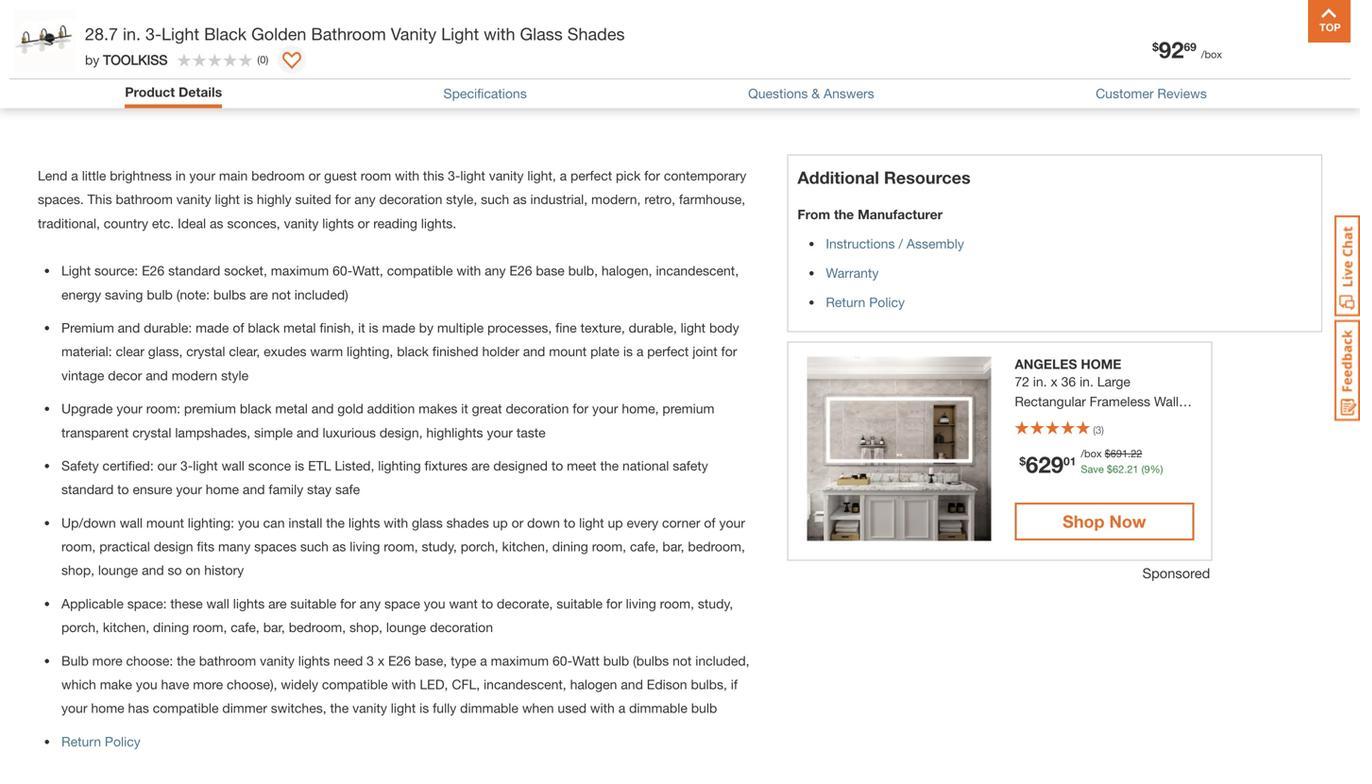 Task type: locate. For each thing, give the bounding box(es) containing it.
by inside the premium and durable: made of black metal finish, it is made by multiple processes, fine texture, durable, light body material: clear glass, crystal clear, exudes warm lighting, black finished holder and mount plate is a perfect joint for vintage decor and modern style
[[419, 320, 434, 335]]

with inside light source: e26 standard socket, maximum 60-watt, compatible with any e26 base bulb, halogen, incandescent, energy saving bulb (note: bulbs are not included)
[[457, 263, 481, 278]]

decoration inside "upgrade your room: premium black metal and gold addition makes it great decoration for your home, premium transparent crystal lampshades, simple and luxurious design, highlights your taste"
[[506, 401, 569, 416]]

1 horizontal spatial or
[[358, 215, 370, 231]]

1 horizontal spatial mount
[[549, 344, 587, 359]]

room, down up/down
[[61, 539, 96, 554]]

is inside lend a little brightness in your main bedroom or guest room with this 3-light vanity light, a perfect pick for contemporary spaces. this bathroom vanity light is highly suited for any decoration style, such as industrial, modern, retro, farmhouse, traditional, country etc. ideal as sconces, vanity lights or reading lights.
[[244, 192, 253, 207]]

return policy down the warranty link
[[826, 294, 905, 310]]

0 horizontal spatial premium
[[184, 401, 236, 416]]

1 vertical spatial living
[[626, 596, 657, 611]]

return policy link
[[826, 294, 905, 310], [61, 734, 141, 749]]

any inside light source: e26 standard socket, maximum 60-watt, compatible with any e26 base bulb, halogen, incandescent, energy saving bulb (note: bulbs are not included)
[[485, 263, 506, 278]]

such inside lend a little brightness in your main bedroom or guest room with this 3-light vanity light, a perfect pick for contemporary spaces. this bathroom vanity light is highly suited for any decoration style, such as industrial, modern, retro, farmhouse, traditional, country etc. ideal as sconces, vanity lights or reading lights.
[[481, 192, 509, 207]]

0 vertical spatial return policy link
[[826, 294, 905, 310]]

0 vertical spatial bedroom,
[[688, 539, 745, 554]]

study, up included,
[[698, 596, 733, 611]]

2 horizontal spatial you
[[424, 596, 446, 611]]

up right shades on the left bottom of page
[[493, 515, 508, 530]]

wall inside up/down wall mount lighting: you can install the lights with glass shades up or down to light up every corner of your room, practical design fits many spaces such as living room, study, porch, kitchen, dining room, cafe, bar, bedroom, shop, lounge and so on history
[[120, 515, 143, 530]]

1 horizontal spatial made
[[382, 320, 416, 335]]

is inside safety certified: our 3-light wall sconce is etl listed, lighting fixtures are designed to meet the national safety standard to ensure your home and family stay safe
[[295, 458, 304, 473]]

0 vertical spatial product
[[9, 59, 74, 79]]

designed
[[494, 458, 548, 473]]

additional resources
[[798, 167, 971, 188]]

0 horizontal spatial bathroom
[[311, 24, 386, 44]]

60-
[[333, 263, 353, 278], [553, 653, 573, 668]]

as right ideal
[[210, 215, 224, 231]]

light inside light source: e26 standard socket, maximum 60-watt, compatible with any e26 base bulb, halogen, incandescent, energy saving bulb (note: bulbs are not included)
[[61, 263, 91, 278]]

1 horizontal spatial shop,
[[350, 620, 383, 635]]

source:
[[94, 263, 138, 278]]

72 in. x 36 in. large rectangular frameless wall led lighted bathroom vanity mirror, easy installation image
[[807, 357, 992, 541]]

0 vertical spatial vanity
[[391, 24, 437, 44]]

edison
[[647, 677, 687, 692]]

dimmable down edison
[[629, 700, 688, 716]]

lounge
[[98, 562, 138, 578], [386, 620, 426, 635]]

your right in
[[189, 168, 215, 183]]

1 horizontal spatial policy
[[870, 294, 905, 310]]

1 horizontal spatial up
[[608, 515, 623, 530]]

0 horizontal spatial light
[[61, 263, 91, 278]]

0 vertical spatial it
[[358, 320, 365, 335]]

bar, inside 'applicable space: these wall lights are suitable for any space you want to decorate, suitable for living room, study, porch, kitchen, dining room, cafe, bar, bedroom, shop, lounge decoration'
[[263, 620, 285, 635]]

is up sconces,
[[244, 192, 253, 207]]

1 vertical spatial of
[[704, 515, 716, 530]]

92
[[1159, 36, 1184, 63]]

3- right se
[[146, 24, 162, 44]]

room,
[[61, 539, 96, 554], [384, 539, 418, 554], [592, 539, 627, 554], [660, 596, 695, 611], [193, 620, 227, 635]]

1 vertical spatial maximum
[[491, 653, 549, 668]]

/box inside $ 92 69 /box
[[1202, 48, 1223, 60]]

and down (bulbs
[[621, 677, 643, 692]]

( right easy
[[1094, 424, 1096, 436]]

1 vertical spatial x
[[378, 653, 385, 668]]

3
[[1096, 424, 1102, 436], [367, 653, 374, 668]]

of right corner
[[704, 515, 716, 530]]

type
[[451, 653, 477, 668]]

guest
[[324, 168, 357, 183]]

for
[[645, 168, 660, 183], [335, 192, 351, 207], [722, 344, 737, 359], [573, 401, 589, 416], [340, 596, 356, 611], [607, 596, 622, 611]]

1 horizontal spatial lounge
[[386, 620, 426, 635]]

industrial,
[[531, 192, 588, 207]]

vanity down need
[[353, 700, 387, 716]]

mount inside the premium and durable: made of black metal finish, it is made by multiple processes, fine texture, durable, light body material: clear glass, crystal clear, exudes warm lighting, black finished holder and mount plate is a perfect joint for vintage decor and modern style
[[549, 344, 587, 359]]

3- right our on the left bottom
[[180, 458, 193, 473]]

bar,
[[663, 539, 685, 554], [263, 620, 285, 635]]

36
[[1062, 374, 1076, 389]]

vanity left the light,
[[489, 168, 524, 183]]

(bulbs
[[633, 653, 669, 668]]

are
[[250, 287, 268, 302], [472, 458, 490, 473], [268, 596, 287, 611]]

1 vertical spatial dining
[[153, 620, 189, 635]]

by toolkiss
[[85, 52, 168, 67]]

2 up from the left
[[608, 515, 623, 530]]

you left want
[[424, 596, 446, 611]]

return policy link down the warranty link
[[826, 294, 905, 310]]

details down 10pm
[[179, 84, 222, 100]]

/box inside $ 629 01 /box $ 691 . 22 save $ 62 . 21 ( 9 %)
[[1081, 447, 1102, 460]]

1 horizontal spatial dimmable
[[629, 700, 688, 716]]

dining
[[553, 539, 589, 554], [153, 620, 189, 635]]

1 premium from the left
[[184, 401, 236, 416]]

2 vertical spatial 3-
[[180, 458, 193, 473]]

and down sconce
[[243, 482, 265, 497]]

shop, inside 'applicable space: these wall lights are suitable for any space you want to decorate, suitable for living room, study, porch, kitchen, dining room, cafe, bar, bedroom, shop, lounge decoration'
[[350, 620, 383, 635]]

bedroom, inside 'applicable space: these wall lights are suitable for any space you want to decorate, suitable for living room, study, porch, kitchen, dining room, cafe, bar, bedroom, shop, lounge decoration'
[[289, 620, 346, 635]]

porch, down applicable
[[61, 620, 99, 635]]

lighting,
[[347, 344, 393, 359]]

cfl,
[[452, 677, 480, 692]]

bathroom down frameless
[[1092, 413, 1150, 429]]

0 vertical spatial compatible
[[387, 263, 453, 278]]

made down the bulbs
[[196, 320, 229, 335]]

1 horizontal spatial of
[[704, 515, 716, 530]]

reviews
[[1158, 86, 1207, 101]]

living inside 'applicable space: these wall lights are suitable for any space you want to decorate, suitable for living room, study, porch, kitchen, dining room, cafe, bar, bedroom, shop, lounge decoration'
[[626, 596, 657, 611]]

policy for the top return policy link
[[870, 294, 905, 310]]

0 vertical spatial or
[[309, 168, 321, 183]]

perfect inside the premium and durable: made of black metal finish, it is made by multiple processes, fine texture, durable, light body material: clear glass, crystal clear, exudes warm lighting, black finished holder and mount plate is a perfect joint for vintage decor and modern style
[[648, 344, 689, 359]]

bedroom
[[251, 168, 305, 183]]

0 vertical spatial maximum
[[271, 263, 329, 278]]

click to redirect to view my cart page image
[[1302, 23, 1325, 45]]

you inside bulb more choose: the bathroom vanity lights need 3 x e26 base, type a maximum 60-watt bulb (bulbs not included, which make you have more choose), widely compatible with led, cfl, incandescent, halogen and edison bulbs, if your home has compatible dimmer switches, the vanity light is fully dimmable when used with a dimmable bulb
[[136, 677, 157, 692]]

0 vertical spatial .
[[1128, 447, 1131, 460]]

1 horizontal spatial 60-
[[553, 653, 573, 668]]

0 horizontal spatial /box
[[1081, 447, 1102, 460]]

lounge inside up/down wall mount lighting: you can install the lights with glass shades up or down to light up every corner of your room, practical design fits many spaces such as living room, study, porch, kitchen, dining room, cafe, bar, bedroom, shop, lounge and so on history
[[98, 562, 138, 578]]

included)
[[295, 287, 348, 302]]

0 vertical spatial return
[[826, 294, 866, 310]]

for right joint
[[722, 344, 737, 359]]

is inside bulb more choose: the bathroom vanity lights need 3 x e26 base, type a maximum 60-watt bulb (bulbs not included, which make you have more choose), widely compatible with led, cfl, incandescent, halogen and edison bulbs, if your home has compatible dimmer switches, the vanity light is fully dimmable when used with a dimmable bulb
[[420, 700, 429, 716]]

light
[[461, 168, 486, 183], [215, 192, 240, 207], [681, 320, 706, 335], [193, 458, 218, 473], [579, 515, 604, 530], [391, 700, 416, 716]]

mount inside up/down wall mount lighting: you can install the lights with glass shades up or down to light up every corner of your room, practical design fits many spaces such as living room, study, porch, kitchen, dining room, cafe, bar, bedroom, shop, lounge and so on history
[[146, 515, 184, 530]]

traditional,
[[38, 215, 100, 231]]

any left base
[[485, 263, 506, 278]]

premium
[[184, 401, 236, 416], [663, 401, 715, 416]]

2 vertical spatial compatible
[[153, 700, 219, 716]]

upgrade
[[61, 401, 113, 416]]

for inside "upgrade your room: premium black metal and gold addition makes it great decoration for your home, premium transparent crystal lampshades, simple and luxurious design, highlights your taste"
[[573, 401, 589, 416]]

0 horizontal spatial home
[[91, 700, 124, 716]]

perfect inside lend a little brightness in your main bedroom or guest room with this 3-light vanity light, a perfect pick for contemporary spaces. this bathroom vanity light is highly suited for any decoration style, such as industrial, modern, retro, farmhouse, traditional, country etc. ideal as sconces, vanity lights or reading lights.
[[571, 168, 612, 183]]

a inside the premium and durable: made of black metal finish, it is made by multiple processes, fine texture, durable, light body material: clear glass, crystal clear, exudes warm lighting, black finished holder and mount plate is a perfect joint for vintage decor and modern style
[[637, 344, 644, 359]]

room, up (bulbs
[[660, 596, 695, 611]]

(note:
[[176, 287, 210, 302]]

safety certified: our 3-light wall sconce is etl listed, lighting fixtures are designed to meet the national safety standard to ensure your home and family stay safe
[[61, 458, 709, 497]]

crystal
[[186, 344, 225, 359], [132, 425, 171, 440]]

product details down "28.7"
[[9, 59, 134, 79]]

wall left sconce
[[222, 458, 245, 473]]

2 vertical spatial are
[[268, 596, 287, 611]]

durable:
[[144, 320, 192, 335]]

is left etl
[[295, 458, 304, 473]]

up left every
[[608, 515, 623, 530]]

the inside safety certified: our 3-light wall sconce is etl listed, lighting fixtures are designed to meet the national safety standard to ensure your home and family stay safe
[[600, 458, 619, 473]]

brightness
[[110, 168, 172, 183]]

(
[[257, 53, 260, 66], [1094, 424, 1096, 436], [1142, 463, 1145, 475]]

spaces.
[[38, 192, 84, 207]]

1 vertical spatial lounge
[[386, 620, 426, 635]]

light down the main
[[215, 192, 240, 207]]

metal inside the premium and durable: made of black metal finish, it is made by multiple processes, fine texture, durable, light body material: clear glass, crystal clear, exudes warm lighting, black finished holder and mount plate is a perfect joint for vintage decor and modern style
[[283, 320, 316, 335]]

0 vertical spatial 3
[[1096, 424, 1102, 436]]

or
[[309, 168, 321, 183], [358, 215, 370, 231], [512, 515, 524, 530]]

live chat image
[[1335, 215, 1361, 317]]

any down room at the left top of the page
[[355, 192, 376, 207]]

are inside light source: e26 standard socket, maximum 60-watt, compatible with any e26 base bulb, halogen, incandescent, energy saving bulb (note: bulbs are not included)
[[250, 287, 268, 302]]

it inside "upgrade your room: premium black metal and gold addition makes it great decoration for your home, premium transparent crystal lampshades, simple and luxurious design, highlights your taste"
[[461, 401, 468, 416]]

1 vertical spatial 60-
[[553, 653, 573, 668]]

not up edison
[[673, 653, 692, 668]]

such
[[481, 192, 509, 207], [300, 539, 329, 554]]

1 horizontal spatial details
[[179, 84, 222, 100]]

light inside safety certified: our 3-light wall sconce is etl listed, lighting fixtures are designed to meet the national safety standard to ensure your home and family stay safe
[[193, 458, 218, 473]]

0 vertical spatial 60-
[[333, 263, 353, 278]]

0 horizontal spatial )
[[266, 53, 269, 66]]

product left the by toolkiss
[[9, 59, 74, 79]]

bulb right the watt
[[604, 653, 630, 668]]

bathroom inside angeles home 72 in. x 36 in. large rectangular frameless wall led lighted bathroom vanity mirror, easy installation
[[1092, 413, 1150, 429]]

many
[[218, 539, 251, 554]]

can
[[263, 515, 285, 530]]

living down safe
[[350, 539, 380, 554]]

suitable up need
[[290, 596, 337, 611]]

lights.
[[421, 215, 457, 231]]

and right the simple
[[297, 425, 319, 440]]

or left reading
[[358, 215, 370, 231]]

policy
[[870, 294, 905, 310], [105, 734, 141, 749]]

bulbs
[[213, 287, 246, 302]]

warranty link
[[826, 265, 879, 281]]

bulb left the (note: at left top
[[147, 287, 173, 302]]

are right fixtures
[[472, 458, 490, 473]]

1 vertical spatial kitchen,
[[103, 620, 149, 635]]

not
[[272, 287, 291, 302], [673, 653, 692, 668]]

and down glass, on the top left of page
[[146, 367, 168, 383]]

your down which
[[61, 700, 87, 716]]

2 horizontal spatial as
[[513, 192, 527, 207]]

wall
[[222, 458, 245, 473], [120, 515, 143, 530], [206, 596, 229, 611]]

the right the from
[[834, 206, 854, 222]]

your inside safety certified: our 3-light wall sconce is etl listed, lighting fixtures are designed to meet the national safety standard to ensure your home and family stay safe
[[176, 482, 202, 497]]

2 horizontal spatial (
[[1142, 463, 1145, 475]]

1 vertical spatial bar,
[[263, 620, 285, 635]]

reading
[[373, 215, 418, 231]]

the right meet
[[600, 458, 619, 473]]

bathroom up the choose),
[[199, 653, 256, 668]]

1 vertical spatial decoration
[[506, 401, 569, 416]]

lights inside 'applicable space: these wall lights are suitable for any space you want to decorate, suitable for living room, study, porch, kitchen, dining room, cafe, bar, bedroom, shop, lounge decoration'
[[233, 596, 265, 611]]

porch, down shades on the left bottom of page
[[461, 539, 499, 554]]

it left great
[[461, 401, 468, 416]]

decoration up reading
[[379, 192, 443, 207]]

dining inside up/down wall mount lighting: you can install the lights with glass shades up or down to light up every corner of your room, practical design fits many spaces such as living room, study, porch, kitchen, dining room, cafe, bar, bedroom, shop, lounge and so on history
[[553, 539, 589, 554]]

or up 'suited'
[[309, 168, 321, 183]]

1 vertical spatial (
[[1094, 424, 1096, 436]]

0 vertical spatial lounge
[[98, 562, 138, 578]]

2 vertical spatial you
[[136, 677, 157, 692]]

1 horizontal spatial as
[[332, 539, 346, 554]]

history
[[204, 562, 244, 578]]

e26 inside bulb more choose: the bathroom vanity lights need 3 x e26 base, type a maximum 60-watt bulb (bulbs not included, which make you have more choose), widely compatible with led, cfl, incandescent, halogen and edison bulbs, if your home has compatible dimmer switches, the vanity light is fully dimmable when used with a dimmable bulb
[[388, 653, 411, 668]]

1 horizontal spatial living
[[626, 596, 657, 611]]

porch, inside 'applicable space: these wall lights are suitable for any space you want to decorate, suitable for living room, study, porch, kitchen, dining room, cafe, bar, bedroom, shop, lounge decoration'
[[61, 620, 99, 635]]

as left industrial,
[[513, 192, 527, 207]]

0 horizontal spatial 3
[[367, 653, 374, 668]]

What can we help you find today? search field
[[375, 26, 894, 65]]

78704
[[298, 36, 340, 54]]

0 horizontal spatial (
[[257, 53, 260, 66]]

1 horizontal spatial e26
[[388, 653, 411, 668]]

living up (bulbs
[[626, 596, 657, 611]]

dining down down
[[553, 539, 589, 554]]

questions
[[748, 86, 808, 101]]

0 horizontal spatial bedroom,
[[289, 620, 346, 635]]

e26 right source:
[[142, 263, 165, 278]]

/box up save
[[1081, 447, 1102, 460]]

x inside bulb more choose: the bathroom vanity lights need 3 x e26 base, type a maximum 60-watt bulb (bulbs not included, which make you have more choose), widely compatible with led, cfl, incandescent, halogen and edison bulbs, if your home has compatible dimmer switches, the vanity light is fully dimmable when used with a dimmable bulb
[[378, 653, 385, 668]]

home up lighting:
[[206, 482, 239, 497]]

1 horizontal spatial /box
[[1202, 48, 1223, 60]]

2 vertical spatial as
[[332, 539, 346, 554]]

vanity down 'suited'
[[284, 215, 319, 231]]

0 horizontal spatial bulb
[[147, 287, 173, 302]]

decoration inside 'applicable space: these wall lights are suitable for any space you want to decorate, suitable for living room, study, porch, kitchen, dining room, cafe, bar, bedroom, shop, lounge decoration'
[[430, 620, 493, 635]]

0 vertical spatial as
[[513, 192, 527, 207]]

of up clear,
[[233, 320, 244, 335]]

se
[[121, 36, 139, 54]]

60- inside bulb more choose: the bathroom vanity lights need 3 x e26 base, type a maximum 60-watt bulb (bulbs not included, which make you have more choose), widely compatible with led, cfl, incandescent, halogen and edison bulbs, if your home has compatible dimmer switches, the vanity light is fully dimmable when used with a dimmable bulb
[[553, 653, 573, 668]]

or left down
[[512, 515, 524, 530]]

1 horizontal spatial such
[[481, 192, 509, 207]]

of
[[233, 320, 244, 335], [704, 515, 716, 530]]

light left black on the top left
[[162, 24, 199, 44]]

1 up from the left
[[493, 515, 508, 530]]

1 horizontal spatial )
[[1102, 424, 1104, 436]]

product image image
[[14, 9, 76, 71]]

1 horizontal spatial 3-
[[180, 458, 193, 473]]

( for 3
[[1094, 424, 1096, 436]]

bathroom
[[311, 24, 386, 44], [1092, 413, 1150, 429]]

compatible inside light source: e26 standard socket, maximum 60-watt, compatible with any e26 base bulb, halogen, incandescent, energy saving bulb (note: bulbs are not included)
[[387, 263, 453, 278]]

1 vertical spatial bathroom
[[1092, 413, 1150, 429]]

bathroom inside lend a little brightness in your main bedroom or guest room with this 3-light vanity light, a perfect pick for contemporary spaces. this bathroom vanity light is highly suited for any decoration style, such as industrial, modern, retro, farmhouse, traditional, country etc. ideal as sconces, vanity lights or reading lights.
[[116, 192, 173, 207]]

1 horizontal spatial bathroom
[[199, 653, 256, 668]]

up/down
[[61, 515, 116, 530]]

is
[[244, 192, 253, 207], [369, 320, 379, 335], [624, 344, 633, 359], [295, 458, 304, 473], [420, 700, 429, 716]]

are inside 'applicable space: these wall lights are suitable for any space you want to decorate, suitable for living room, study, porch, kitchen, dining room, cafe, bar, bedroom, shop, lounge decoration'
[[268, 596, 287, 611]]

metal up the simple
[[275, 401, 308, 416]]

1 horizontal spatial standard
[[168, 263, 220, 278]]

maximum inside bulb more choose: the bathroom vanity lights need 3 x e26 base, type a maximum 60-watt bulb (bulbs not included, which make you have more choose), widely compatible with led, cfl, incandescent, halogen and edison bulbs, if your home has compatible dimmer switches, the vanity light is fully dimmable when used with a dimmable bulb
[[491, 653, 549, 668]]

60- inside light source: e26 standard socket, maximum 60-watt, compatible with any e26 base bulb, halogen, incandescent, energy saving bulb (note: bulbs are not included)
[[333, 263, 353, 278]]

more
[[92, 653, 122, 668], [193, 677, 223, 692]]

1 horizontal spatial bar,
[[663, 539, 685, 554]]

0 vertical spatial perfect
[[571, 168, 612, 183]]

0 horizontal spatial such
[[300, 539, 329, 554]]

2 vertical spatial decoration
[[430, 620, 493, 635]]

any inside lend a little brightness in your main bedroom or guest room with this 3-light vanity light, a perfect pick for contemporary spaces. this bathroom vanity light is highly suited for any decoration style, such as industrial, modern, retro, farmhouse, traditional, country etc. ideal as sconces, vanity lights or reading lights.
[[355, 192, 376, 207]]

1 horizontal spatial perfect
[[648, 344, 689, 359]]

bedroom, down corner
[[688, 539, 745, 554]]

wall
[[1155, 394, 1179, 409]]

28.7 in. 3-light black golden bathroom vanity light with glass shades
[[85, 24, 625, 44]]

black
[[248, 320, 280, 335], [397, 344, 429, 359], [240, 401, 272, 416]]

bulb down bulbs,
[[691, 700, 717, 716]]

and inside safety certified: our 3-light wall sconce is etl listed, lighting fixtures are designed to meet the national safety standard to ensure your home and family stay safe
[[243, 482, 265, 497]]

any left space
[[360, 596, 381, 611]]

1 horizontal spatial cafe,
[[630, 539, 659, 554]]

lounge down the practical
[[98, 562, 138, 578]]

$ 629 01 /box $ 691 . 22 save $ 62 . 21 ( 9 %)
[[1020, 447, 1164, 478]]

.
[[1128, 447, 1131, 460], [1125, 463, 1128, 475]]

light up joint
[[681, 320, 706, 335]]

your inside lend a little brightness in your main bedroom or guest room with this 3-light vanity light, a perfect pick for contemporary spaces. this bathroom vanity light is highly suited for any decoration style, such as industrial, modern, retro, farmhouse, traditional, country etc. ideal as sconces, vanity lights or reading lights.
[[189, 168, 215, 183]]

farmhouse,
[[679, 192, 746, 207]]

return policy down has
[[61, 734, 141, 749]]

60- up halogen
[[553, 653, 573, 668]]

0 horizontal spatial crystal
[[132, 425, 171, 440]]

light right down
[[579, 515, 604, 530]]

perfect down durable,
[[648, 344, 689, 359]]

2 vertical spatial any
[[360, 596, 381, 611]]

1 horizontal spatial x
[[1051, 374, 1058, 389]]

lighting
[[378, 458, 421, 473]]

and down processes,
[[523, 344, 546, 359]]

light up specifications
[[441, 24, 479, 44]]

0 horizontal spatial vanity
[[391, 24, 437, 44]]

0 vertical spatial return policy
[[826, 294, 905, 310]]

1 vertical spatial )
[[1102, 424, 1104, 436]]

1 vertical spatial are
[[472, 458, 490, 473]]

0 horizontal spatial lounge
[[98, 562, 138, 578]]

want
[[449, 596, 478, 611]]

2 made from the left
[[382, 320, 416, 335]]

2 horizontal spatial bulb
[[691, 700, 717, 716]]

1 horizontal spatial maximum
[[491, 653, 549, 668]]

makes
[[419, 401, 458, 416]]

0 vertical spatial of
[[233, 320, 244, 335]]

used
[[558, 700, 587, 716]]

1 horizontal spatial return
[[826, 294, 866, 310]]

wall inside 'applicable space: these wall lights are suitable for any space you want to decorate, suitable for living room, study, porch, kitchen, dining room, cafe, bar, bedroom, shop, lounge decoration'
[[206, 596, 229, 611]]

x inside angeles home 72 in. x 36 in. large rectangular frameless wall led lighted bathroom vanity mirror, easy installation
[[1051, 374, 1058, 389]]

light,
[[528, 168, 556, 183]]

metal
[[283, 320, 316, 335], [275, 401, 308, 416]]

study, down the glass
[[422, 539, 457, 554]]

lounge down space
[[386, 620, 426, 635]]

incandescent, inside light source: e26 standard socket, maximum 60-watt, compatible with any e26 base bulb, halogen, incandescent, energy saving bulb (note: bulbs are not included)
[[656, 263, 739, 278]]

clear,
[[229, 344, 260, 359]]

study, inside 'applicable space: these wall lights are suitable for any space you want to decorate, suitable for living room, study, porch, kitchen, dining room, cafe, bar, bedroom, shop, lounge decoration'
[[698, 596, 733, 611]]

highly
[[257, 192, 292, 207]]

living inside up/down wall mount lighting: you can install the lights with glass shades up or down to light up every corner of your room, practical design fits many spaces such as living room, study, porch, kitchen, dining room, cafe, bar, bedroom, shop, lounge and so on history
[[350, 539, 380, 554]]

ensure
[[133, 482, 172, 497]]

bulb,
[[568, 263, 598, 278]]

these
[[170, 596, 203, 611]]

bathroom right golden
[[311, 24, 386, 44]]

base
[[536, 263, 565, 278]]

policy down has
[[105, 734, 141, 749]]

crystal up modern
[[186, 344, 225, 359]]

incandescent, up "when"
[[484, 677, 567, 692]]

1 horizontal spatial return policy
[[826, 294, 905, 310]]

0 horizontal spatial 3-
[[146, 24, 162, 44]]

1 horizontal spatial premium
[[663, 401, 715, 416]]

0 horizontal spatial incandescent,
[[484, 677, 567, 692]]

assembly
[[907, 236, 965, 251]]

incandescent, up the body
[[656, 263, 739, 278]]

0 horizontal spatial suitable
[[290, 596, 337, 611]]

policy down warranty
[[870, 294, 905, 310]]

it
[[358, 320, 365, 335], [461, 401, 468, 416]]

for right pick
[[645, 168, 660, 183]]

0 horizontal spatial perfect
[[571, 168, 612, 183]]

light up energy
[[61, 263, 91, 278]]

0 vertical spatial mount
[[549, 344, 587, 359]]

great
[[472, 401, 502, 416]]

2 vertical spatial wall
[[206, 596, 229, 611]]

2 premium from the left
[[663, 401, 715, 416]]

1 vertical spatial mount
[[146, 515, 184, 530]]

addition
[[367, 401, 415, 416]]

a down durable,
[[637, 344, 644, 359]]

spaces
[[254, 539, 297, 554]]

halogen
[[570, 677, 617, 692]]

2 horizontal spatial are
[[472, 458, 490, 473]]

not inside light source: e26 standard socket, maximum 60-watt, compatible with any e26 base bulb, halogen, incandescent, energy saving bulb (note: bulbs are not included)
[[272, 287, 291, 302]]

$
[[1153, 40, 1159, 53], [1105, 447, 1111, 460], [1020, 454, 1026, 468], [1107, 463, 1113, 475]]

it right finish,
[[358, 320, 365, 335]]

your right corner
[[720, 515, 745, 530]]

standard down "safety" in the left of the page
[[61, 482, 114, 497]]

bedroom, up need
[[289, 620, 346, 635]]

halogen,
[[602, 263, 653, 278]]

have
[[161, 677, 189, 692]]

dining down these
[[153, 620, 189, 635]]

you inside up/down wall mount lighting: you can install the lights with glass shades up or down to light up every corner of your room, practical design fits many spaces such as living room, study, porch, kitchen, dining room, cafe, bar, bedroom, shop, lounge and so on history
[[238, 515, 260, 530]]

kitchen, inside up/down wall mount lighting: you can install the lights with glass shades up or down to light up every corner of your room, practical design fits many spaces such as living room, study, porch, kitchen, dining room, cafe, bar, bedroom, shop, lounge and so on history
[[502, 539, 549, 554]]

bathroom
[[116, 192, 173, 207], [199, 653, 256, 668]]

. down 691 on the bottom
[[1125, 463, 1128, 475]]

your down our on the left bottom
[[176, 482, 202, 497]]

easy
[[1056, 433, 1085, 449]]

perfect
[[571, 168, 612, 183], [648, 344, 689, 359]]

shop, inside up/down wall mount lighting: you can install the lights with glass shades up or down to light up every corner of your room, practical design fits many spaces such as living room, study, porch, kitchen, dining room, cafe, bar, bedroom, shop, lounge and so on history
[[61, 562, 95, 578]]



Task type: vqa. For each thing, say whether or not it's contained in the screenshot.
by Jackie | Dec 14, 2023
no



Task type: describe. For each thing, give the bounding box(es) containing it.
a left little
[[71, 168, 78, 183]]

led
[[1015, 413, 1040, 429]]

1 vertical spatial product details
[[125, 84, 222, 100]]

crystal inside "upgrade your room: premium black metal and gold addition makes it great decoration for your home, premium transparent crystal lampshades, simple and luxurious design, highlights your taste"
[[132, 425, 171, 440]]

home inside safety certified: our 3-light wall sconce is etl listed, lighting fixtures are designed to meet the national safety standard to ensure your home and family stay safe
[[206, 482, 239, 497]]

specifications
[[444, 86, 527, 101]]

cafe, inside up/down wall mount lighting: you can install the lights with glass shades up or down to light up every corner of your room, practical design fits many spaces such as living room, study, porch, kitchen, dining room, cafe, bar, bedroom, shop, lounge and so on history
[[630, 539, 659, 554]]

etl
[[308, 458, 331, 473]]

little
[[82, 168, 106, 183]]

return policy for the top return policy link
[[826, 294, 905, 310]]

instructions / assembly
[[826, 236, 965, 251]]

modern
[[172, 367, 218, 383]]

the right switches,
[[330, 700, 349, 716]]

applicable
[[61, 596, 124, 611]]

vanity inside angeles home 72 in. x 36 in. large rectangular frameless wall led lighted bathroom vanity mirror, easy installation
[[1154, 413, 1189, 429]]

incandescent, inside bulb more choose: the bathroom vanity lights need 3 x e26 base, type a maximum 60-watt bulb (bulbs not included, which make you have more choose), widely compatible with led, cfl, incandescent, halogen and edison bulbs, if your home has compatible dimmer switches, the vanity light is fully dimmable when used with a dimmable bulb
[[484, 677, 567, 692]]

space:
[[127, 596, 167, 611]]

lend
[[38, 168, 67, 183]]

1 vertical spatial return
[[61, 734, 101, 749]]

frameless
[[1090, 394, 1151, 409]]

material:
[[61, 344, 112, 359]]

premium and durable: made of black metal finish, it is made by multiple processes, fine texture, durable, light body material: clear glass, crystal clear, exudes warm lighting, black finished holder and mount plate is a perfect joint for vintage decor and modern style
[[61, 320, 740, 383]]

not inside bulb more choose: the bathroom vanity lights need 3 x e26 base, type a maximum 60-watt bulb (bulbs not included, which make you have more choose), widely compatible with led, cfl, incandescent, halogen and edison bulbs, if your home has compatible dimmer switches, the vanity light is fully dimmable when used with a dimmable bulb
[[673, 653, 692, 668]]

1 horizontal spatial light
[[162, 24, 199, 44]]

retro,
[[645, 192, 676, 207]]

lend a little brightness in your main bedroom or guest room with this 3-light vanity light, a perfect pick for contemporary spaces. this bathroom vanity light is highly suited for any decoration style, such as industrial, modern, retro, farmhouse, traditional, country etc. ideal as sconces, vanity lights or reading lights.
[[38, 168, 747, 231]]

stay
[[307, 482, 332, 497]]

&
[[812, 86, 820, 101]]

2 horizontal spatial in.
[[1080, 374, 1094, 389]]

family
[[269, 482, 304, 497]]

1 vertical spatial details
[[179, 84, 222, 100]]

now
[[1110, 511, 1147, 532]]

and left gold
[[312, 401, 334, 416]]

feedback link image
[[1335, 319, 1361, 421]]

the inside up/down wall mount lighting: you can install the lights with glass shades up or down to light up every corner of your room, practical design fits many spaces such as living room, study, porch, kitchen, dining room, cafe, bar, bedroom, shop, lounge and so on history
[[326, 515, 345, 530]]

0 horizontal spatial details
[[78, 59, 134, 79]]

any inside 'applicable space: these wall lights are suitable for any space you want to decorate, suitable for living room, study, porch, kitchen, dining room, cafe, bar, bedroom, shop, lounge decoration'
[[360, 596, 381, 611]]

62
[[1113, 463, 1125, 475]]

in
[[176, 168, 186, 183]]

black inside "upgrade your room: premium black metal and gold addition makes it great decoration for your home, premium transparent crystal lampshades, simple and luxurious design, highlights your taste"
[[240, 401, 272, 416]]

home inside bulb more choose: the bathroom vanity lights need 3 x e26 base, type a maximum 60-watt bulb (bulbs not included, which make you have more choose), widely compatible with led, cfl, incandescent, halogen and edison bulbs, if your home has compatible dimmer switches, the vanity light is fully dimmable when used with a dimmable bulb
[[91, 700, 124, 716]]

bulb
[[61, 653, 89, 668]]

display image
[[283, 52, 302, 71]]

is right plate
[[624, 344, 633, 359]]

of inside up/down wall mount lighting: you can install the lights with glass shades up or down to light up every corner of your room, practical design fits many spaces such as living room, study, porch, kitchen, dining room, cafe, bar, bedroom, shop, lounge and so on history
[[704, 515, 716, 530]]

highlights
[[427, 425, 483, 440]]

standard inside light source: e26 standard socket, maximum 60-watt, compatible with any e26 base bulb, halogen, incandescent, energy saving bulb (note: bulbs are not included)
[[168, 263, 220, 278]]

sconces,
[[227, 215, 280, 231]]

mirror,
[[1015, 433, 1053, 449]]

light inside the premium and durable: made of black metal finish, it is made by multiple processes, fine texture, durable, light body material: clear glass, crystal clear, exudes warm lighting, black finished holder and mount plate is a perfect joint for vintage decor and modern style
[[681, 320, 706, 335]]

and inside up/down wall mount lighting: you can install the lights with glass shades up or down to light up every corner of your room, practical design fits many spaces such as living room, study, porch, kitchen, dining room, cafe, bar, bedroom, shop, lounge and so on history
[[142, 562, 164, 578]]

2 dimmable from the left
[[629, 700, 688, 716]]

1 vertical spatial or
[[358, 215, 370, 231]]

629
[[1026, 451, 1064, 478]]

1 horizontal spatial bulb
[[604, 653, 630, 668]]

install
[[289, 515, 323, 530]]

1 horizontal spatial 3
[[1096, 424, 1102, 436]]

main
[[219, 168, 248, 183]]

0 vertical spatial black
[[248, 320, 280, 335]]

suited
[[295, 192, 331, 207]]

with inside lend a little brightness in your main bedroom or guest room with this 3-light vanity light, a perfect pick for contemporary spaces. this bathroom vanity light is highly suited for any decoration style, such as industrial, modern, retro, farmhouse, traditional, country etc. ideal as sconces, vanity lights or reading lights.
[[395, 168, 420, 183]]

light inside up/down wall mount lighting: you can install the lights with glass shades up or down to light up every corner of your room, practical design fits many spaces such as living room, study, porch, kitchen, dining room, cafe, bar, bedroom, shop, lounge and so on history
[[579, 515, 604, 530]]

the up have
[[177, 653, 195, 668]]

( for 0
[[257, 53, 260, 66]]

so
[[168, 562, 182, 578]]

vanity up ideal
[[177, 192, 211, 207]]

toolkiss
[[103, 52, 168, 67]]

$ inside $ 92 69 /box
[[1153, 40, 1159, 53]]

cafe, inside 'applicable space: these wall lights are suitable for any space you want to decorate, suitable for living room, study, porch, kitchen, dining room, cafe, bar, bedroom, shop, lounge decoration'
[[231, 620, 260, 635]]

3- inside safety certified: our 3-light wall sconce is etl listed, lighting fixtures are designed to meet the national safety standard to ensure your home and family stay safe
[[180, 458, 193, 473]]

691
[[1111, 447, 1128, 460]]

lights inside bulb more choose: the bathroom vanity lights need 3 x e26 base, type a maximum 60-watt bulb (bulbs not included, which make you have more choose), widely compatible with led, cfl, incandescent, halogen and edison bulbs, if your home has compatible dimmer switches, the vanity light is fully dimmable when used with a dimmable bulb
[[298, 653, 330, 668]]

you inside 'applicable space: these wall lights are suitable for any space you want to decorate, suitable for living room, study, porch, kitchen, dining room, cafe, bar, bedroom, shop, lounge decoration'
[[424, 596, 446, 611]]

a right used
[[619, 700, 626, 716]]

$ 92 69 /box
[[1153, 36, 1223, 63]]

lounge inside 'applicable space: these wall lights are suitable for any space you want to decorate, suitable for living room, study, porch, kitchen, dining room, cafe, bar, bedroom, shop, lounge decoration'
[[386, 620, 426, 635]]

1 vertical spatial black
[[397, 344, 429, 359]]

2 vertical spatial bulb
[[691, 700, 717, 716]]

decor
[[108, 367, 142, 383]]

maximum inside light source: e26 standard socket, maximum 60-watt, compatible with any e26 base bulb, halogen, incandescent, energy saving bulb (note: bulbs are not included)
[[271, 263, 329, 278]]

for up halogen
[[607, 596, 622, 611]]

lighting:
[[188, 515, 234, 530]]

taste
[[517, 425, 546, 440]]

shop
[[1063, 511, 1105, 532]]

resources
[[884, 167, 971, 188]]

warm
[[310, 344, 343, 359]]

0 horizontal spatial e26
[[142, 263, 165, 278]]

with inside up/down wall mount lighting: you can install the lights with glass shades up or down to light up every corner of your room, practical design fits many spaces such as living room, study, porch, kitchen, dining room, cafe, bar, bedroom, shop, lounge and so on history
[[384, 515, 408, 530]]

bar, inside up/down wall mount lighting: you can install the lights with glass shades up or down to light up every corner of your room, practical design fits many spaces such as living room, study, porch, kitchen, dining room, cafe, bar, bedroom, shop, lounge and so on history
[[663, 539, 685, 554]]

led,
[[420, 677, 448, 692]]

angeles home 72 in. x 36 in. large rectangular frameless wall led lighted bathroom vanity mirror, easy installation
[[1015, 356, 1189, 449]]

it inside the premium and durable: made of black metal finish, it is made by multiple processes, fine texture, durable, light body material: clear glass, crystal clear, exudes warm lighting, black finished holder and mount plate is a perfect joint for vintage decor and modern style
[[358, 320, 365, 335]]

questions & answers
[[748, 86, 875, 101]]

this
[[423, 168, 444, 183]]

and up "clear"
[[118, 320, 140, 335]]

pick
[[616, 168, 641, 183]]

for inside the premium and durable: made of black metal finish, it is made by multiple processes, fine texture, durable, light body material: clear glass, crystal clear, exudes warm lighting, black finished holder and mount plate is a perfect joint for vintage decor and modern style
[[722, 344, 737, 359]]

your inside bulb more choose: the bathroom vanity lights need 3 x e26 base, type a maximum 60-watt bulb (bulbs not included, which make you have more choose), widely compatible with led, cfl, incandescent, halogen and edison bulbs, if your home has compatible dimmer switches, the vanity light is fully dimmable when used with a dimmable bulb
[[61, 700, 87, 716]]

ideal
[[178, 215, 206, 231]]

modern,
[[592, 192, 641, 207]]

1 vertical spatial product
[[125, 84, 175, 100]]

porch, inside up/down wall mount lighting: you can install the lights with glass shades up or down to light up every corner of your room, practical design fits many spaces such as living room, study, porch, kitchen, dining room, cafe, bar, bedroom, shop, lounge and so on history
[[461, 539, 499, 554]]

) for ( 0 )
[[266, 53, 269, 66]]

dining inside 'applicable space: these wall lights are suitable for any space you want to decorate, suitable for living room, study, porch, kitchen, dining room, cafe, bar, bedroom, shop, lounge decoration'
[[153, 620, 189, 635]]

bulbs,
[[691, 677, 727, 692]]

finish,
[[320, 320, 355, 335]]

metal inside "upgrade your room: premium black metal and gold addition makes it great decoration for your home, premium transparent crystal lampshades, simple and luxurious design, highlights your taste"
[[275, 401, 308, 416]]

is up the lighting, at the top left
[[369, 320, 379, 335]]

to down certified:
[[117, 482, 129, 497]]

holder
[[482, 344, 520, 359]]

your down decor
[[117, 401, 143, 416]]

wall inside safety certified: our 3-light wall sconce is etl listed, lighting fixtures are designed to meet the national safety standard to ensure your home and family stay safe
[[222, 458, 245, 473]]

watt,
[[353, 263, 383, 278]]

room, down meet
[[592, 539, 627, 554]]

return policy for bottom return policy link
[[61, 734, 141, 749]]

to inside up/down wall mount lighting: you can install the lights with glass shades up or down to light up every corner of your room, practical design fits many spaces such as living room, study, porch, kitchen, dining room, cafe, bar, bedroom, shop, lounge and so on history
[[564, 515, 576, 530]]

for down the guest
[[335, 192, 351, 207]]

dimmer
[[222, 700, 267, 716]]

1 dimmable from the left
[[460, 700, 519, 716]]

of inside the premium and durable: made of black metal finish, it is made by multiple processes, fine texture, durable, light body material: clear glass, crystal clear, exudes warm lighting, black finished holder and mount plate is a perfect joint for vintage decor and modern style
[[233, 320, 244, 335]]

3 inside bulb more choose: the bathroom vanity lights need 3 x e26 base, type a maximum 60-watt bulb (bulbs not included, which make you have more choose), widely compatible with led, cfl, incandescent, halogen and edison bulbs, if your home has compatible dimmer switches, the vanity light is fully dimmable when used with a dimmable bulb
[[367, 653, 374, 668]]

2 suitable from the left
[[557, 596, 603, 611]]

to inside 'applicable space: these wall lights are suitable for any space you want to decorate, suitable for living room, study, porch, kitchen, dining room, cafe, bar, bedroom, shop, lounge decoration'
[[482, 596, 493, 611]]

angeles
[[1015, 356, 1078, 372]]

instructions
[[826, 236, 895, 251]]

0 horizontal spatial as
[[210, 215, 224, 231]]

customer reviews
[[1096, 86, 1207, 101]]

lights inside lend a little brightness in your main bedroom or guest room with this 3-light vanity light, a perfect pick for contemporary spaces. this bathroom vanity light is highly suited for any decoration style, such as industrial, modern, retro, farmhouse, traditional, country etc. ideal as sconces, vanity lights or reading lights.
[[323, 215, 354, 231]]

0 horizontal spatial or
[[309, 168, 321, 183]]

) for ( 3 )
[[1102, 424, 1104, 436]]

1 made from the left
[[196, 320, 229, 335]]

the home depot logo image
[[15, 15, 76, 76]]

28.7
[[85, 24, 118, 44]]

fixtures
[[425, 458, 468, 473]]

2 horizontal spatial light
[[441, 24, 479, 44]]

bulb inside light source: e26 standard socket, maximum 60-watt, compatible with any e26 base bulb, halogen, incandescent, energy saving bulb (note: bulbs are not included)
[[147, 287, 173, 302]]

2 horizontal spatial e26
[[510, 263, 532, 278]]

study, inside up/down wall mount lighting: you can install the lights with glass shades up or down to light up every corner of your room, practical design fits many spaces such as living room, study, porch, kitchen, dining room, cafe, bar, bedroom, shop, lounge and so on history
[[422, 539, 457, 554]]

0 horizontal spatial .
[[1125, 463, 1128, 475]]

shop now button
[[1015, 503, 1195, 540]]

/box for 629
[[1081, 447, 1102, 460]]

diy
[[1143, 50, 1168, 68]]

texture,
[[581, 320, 625, 335]]

meet
[[567, 458, 597, 473]]

bedroom, inside up/down wall mount lighting: you can install the lights with glass shades up or down to light up every corner of your room, practical design fits many spaces such as living room, study, porch, kitchen, dining room, cafe, bar, bedroom, shop, lounge and so on history
[[688, 539, 745, 554]]

finished
[[433, 344, 479, 359]]

energy
[[61, 287, 101, 302]]

to left meet
[[552, 458, 563, 473]]

safety
[[673, 458, 709, 473]]

room, down these
[[193, 620, 227, 635]]

glass
[[412, 515, 443, 530]]

style,
[[446, 192, 477, 207]]

1 vertical spatial compatible
[[322, 677, 388, 692]]

bathroom inside bulb more choose: the bathroom vanity lights need 3 x e26 base, type a maximum 60-watt bulb (bulbs not included, which make you have more choose), widely compatible with led, cfl, incandescent, halogen and edison bulbs, if your home has compatible dimmer switches, the vanity light is fully dimmable when used with a dimmable bulb
[[199, 653, 256, 668]]

1 suitable from the left
[[290, 596, 337, 611]]

contemporary
[[664, 168, 747, 183]]

are inside safety certified: our 3-light wall sconce is etl listed, lighting fixtures are designed to meet the national safety standard to ensure your home and family stay safe
[[472, 458, 490, 473]]

your inside up/down wall mount lighting: you can install the lights with glass shades up or down to light up every corner of your room, practical design fits many spaces such as living room, study, porch, kitchen, dining room, cafe, bar, bedroom, shop, lounge and so on history
[[720, 515, 745, 530]]

down
[[527, 515, 560, 530]]

1 vertical spatial return policy link
[[61, 734, 141, 749]]

make
[[100, 677, 132, 692]]

light inside bulb more choose: the bathroom vanity lights need 3 x e26 base, type a maximum 60-watt bulb (bulbs not included, which make you have more choose), widely compatible with led, cfl, incandescent, halogen and edison bulbs, if your home has compatible dimmer switches, the vanity light is fully dimmable when used with a dimmable bulb
[[391, 700, 416, 716]]

fine
[[556, 320, 577, 335]]

0 vertical spatial by
[[85, 52, 100, 67]]

a right the light,
[[560, 168, 567, 183]]

standard inside safety certified: our 3-light wall sconce is etl listed, lighting fixtures are designed to meet the national safety standard to ensure your home and family stay safe
[[61, 482, 114, 497]]

policy for bottom return policy link
[[105, 734, 141, 749]]

style
[[221, 367, 249, 383]]

light up 'style,'
[[461, 168, 486, 183]]

vanity up widely
[[260, 653, 295, 668]]

crystal inside the premium and durable: made of black metal finish, it is made by multiple processes, fine texture, durable, light body material: clear glass, crystal clear, exudes warm lighting, black finished holder and mount plate is a perfect joint for vintage decor and modern style
[[186, 344, 225, 359]]

or inside up/down wall mount lighting: you can install the lights with glass shades up or down to light up every corner of your room, practical design fits many spaces such as living room, study, porch, kitchen, dining room, cafe, bar, bedroom, shop, lounge and so on history
[[512, 515, 524, 530]]

national
[[623, 458, 669, 473]]

0 vertical spatial product details
[[9, 59, 134, 79]]

room, down the glass
[[384, 539, 418, 554]]

such inside up/down wall mount lighting: you can install the lights with glass shades up or down to light up every corner of your room, practical design fits many spaces such as living room, study, porch, kitchen, dining room, cafe, bar, bedroom, shop, lounge and so on history
[[300, 539, 329, 554]]

( inside $ 629 01 /box $ 691 . 22 save $ 62 . 21 ( 9 %)
[[1142, 463, 1145, 475]]

0 vertical spatial more
[[92, 653, 122, 668]]

exudes
[[264, 344, 307, 359]]

when
[[522, 700, 554, 716]]

/box for 92
[[1202, 48, 1223, 60]]

for left space
[[340, 596, 356, 611]]

as inside up/down wall mount lighting: you can install the lights with glass shades up or down to light up every corner of your room, practical design fits many spaces such as living room, study, porch, kitchen, dining room, cafe, bar, bedroom, shop, lounge and so on history
[[332, 539, 346, 554]]

room
[[361, 168, 391, 183]]

space
[[385, 596, 420, 611]]

your down great
[[487, 425, 513, 440]]

1 horizontal spatial more
[[193, 677, 223, 692]]

diy button
[[1125, 23, 1186, 68]]

your left home,
[[592, 401, 618, 416]]

up/down wall mount lighting: you can install the lights with glass shades up or down to light up every corner of your room, practical design fits many spaces such as living room, study, porch, kitchen, dining room, cafe, bar, bedroom, shop, lounge and so on history
[[61, 515, 745, 578]]

3- inside lend a little brightness in your main bedroom or guest room with this 3-light vanity light, a perfect pick for contemporary spaces. this bathroom vanity light is highly suited for any decoration style, such as industrial, modern, retro, farmhouse, traditional, country etc. ideal as sconces, vanity lights or reading lights.
[[448, 168, 461, 183]]

has
[[128, 700, 149, 716]]

0 horizontal spatial in.
[[123, 24, 141, 44]]

country
[[104, 215, 148, 231]]

applicable space: these wall lights are suitable for any space you want to decorate, suitable for living room, study, porch, kitchen, dining room, cafe, bar, bedroom, shop, lounge decoration
[[61, 596, 733, 635]]

durable,
[[629, 320, 677, 335]]

design
[[154, 539, 193, 554]]

a right type in the left of the page
[[480, 653, 487, 668]]

transparent
[[61, 425, 129, 440]]

kitchen, inside 'applicable space: these wall lights are suitable for any space you want to decorate, suitable for living room, study, porch, kitchen, dining room, cafe, bar, bedroom, shop, lounge decoration'
[[103, 620, 149, 635]]

corner
[[662, 515, 701, 530]]

luxurious
[[323, 425, 376, 440]]

body
[[710, 320, 740, 335]]

decoration inside lend a little brightness in your main bedroom or guest room with this 3-light vanity light, a perfect pick for contemporary spaces. this bathroom vanity light is highly suited for any decoration style, such as industrial, modern, retro, farmhouse, traditional, country etc. ideal as sconces, vanity lights or reading lights.
[[379, 192, 443, 207]]

1 horizontal spatial in.
[[1034, 374, 1048, 389]]

instructions / assembly link
[[826, 236, 965, 251]]



